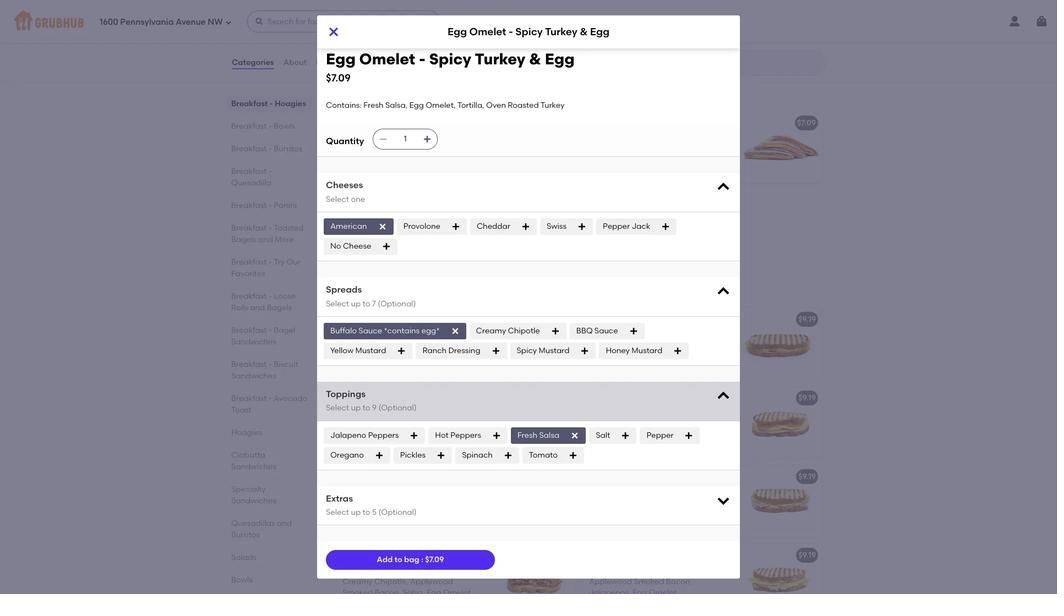 Task type: locate. For each thing, give the bounding box(es) containing it.
mustard for spicy mustard
[[539, 346, 570, 356]]

contains: panini bread, meat, egg omelet for honey
[[589, 409, 716, 430]]

tortilla, down "spinach,"
[[374, 156, 401, 165]]

1 horizontal spatial mustard
[[539, 346, 570, 356]]

swiss
[[547, 222, 567, 231]]

breakfast up the 7
[[335, 283, 392, 297]]

0 vertical spatial oven
[[486, 101, 506, 110]]

svg image for pepper jack
[[661, 222, 670, 231]]

breakfast for 'breakfast - avocado toast' tab
[[231, 394, 267, 404]]

oven inside contains: garlic aioli, plain cream cheese, spinach, tomato, egg omelet, tortilla, oven roasted turkey
[[403, 156, 423, 165]]

mustard down contains: panini bread, egg omelet at bottom right
[[632, 346, 663, 356]]

(optional)
[[378, 299, 416, 309], [379, 404, 417, 413], [379, 508, 417, 518]]

spreads
[[326, 285, 362, 295]]

contains: pepper jack, panini bread, applewood smoked bacon, jalapenos, egg omelet
[[589, 567, 727, 595]]

1 horizontal spatial bowls
[[274, 122, 295, 131]]

contains: panini bread, meat, egg omelet up 5
[[343, 488, 469, 508]]

honey down honey mustard
[[641, 394, 665, 403]]

1 horizontal spatial oven
[[403, 156, 423, 165]]

bowls up breakfast - burritos tab
[[274, 122, 295, 131]]

1 vertical spatial and
[[250, 303, 265, 313]]

1 vertical spatial bacon,
[[666, 578, 692, 587]]

0 horizontal spatial bagels
[[231, 235, 256, 245]]

breakfast inside breakfast - avocado toast
[[231, 394, 267, 404]]

creamy left chipotle,
[[343, 578, 373, 587]]

1 vertical spatial egg omelet - egg image
[[740, 308, 823, 379]]

reviews
[[316, 58, 347, 67]]

hoagies inside tab
[[275, 99, 306, 108]]

contains: up 5
[[343, 488, 378, 497]]

breakfast inside breakfast - hoagies tab
[[231, 99, 268, 108]]

sandwiches
[[231, 338, 276, 347], [231, 372, 276, 381], [231, 463, 276, 472], [231, 497, 276, 506]]

sauce
[[359, 326, 382, 336], [595, 326, 618, 336]]

egg*
[[422, 326, 440, 336]]

breakfast inside breakfast - bagel sandwiches
[[231, 326, 267, 335]]

cheeses select one
[[326, 180, 365, 204]]

0 horizontal spatial jack,
[[409, 567, 430, 576]]

egg omelet - egg for cheddar,
[[343, 0, 409, 10]]

contains: for "egg omelet - southwest chipotle bacon" image
[[343, 567, 378, 576]]

(optional) inside toppings select up to 9 (optional)
[[379, 404, 417, 413]]

(optional) right 5
[[379, 508, 417, 518]]

1 horizontal spatial ham
[[641, 118, 659, 128]]

(optional) for toppings
[[379, 404, 417, 413]]

$9.19 inside 'button'
[[799, 472, 816, 482]]

salsa,
[[439, 16, 461, 25], [385, 101, 408, 110], [402, 212, 424, 222], [403, 589, 425, 595]]

0 vertical spatial bacon,
[[375, 342, 401, 351]]

0 vertical spatial burritos
[[274, 144, 302, 154]]

contains: up honey mustard
[[589, 330, 625, 340]]

1 vertical spatial bagels
[[267, 303, 292, 313]]

2 select from the top
[[326, 299, 349, 309]]

1 horizontal spatial tortilla,
[[374, 156, 401, 165]]

sandwiches down the 'specialty' in the bottom of the page
[[231, 497, 276, 506]]

roasted inside contains: fresh salsa, egg omelet, tortilla, oven roasted turkey
[[393, 224, 424, 233]]

breakfast - avocado toast tab
[[231, 393, 308, 416]]

1 vertical spatial burritos
[[231, 531, 260, 540]]

- inside breakfast - bagel sandwiches
[[269, 326, 272, 335]]

up
[[351, 299, 361, 309], [351, 404, 361, 413], [351, 508, 361, 518]]

quesadillas
[[231, 519, 275, 529]]

bagels
[[231, 235, 256, 245], [267, 303, 292, 313]]

0 horizontal spatial sauce
[[359, 326, 382, 336]]

specialty sandwiches tab
[[231, 484, 308, 507]]

pepper inside contains: pepper jack, panini bread, applewood smoked bacon, jalapenos, egg omelet
[[627, 567, 654, 576]]

svg image for yellow mustard
[[397, 347, 406, 356]]

select
[[326, 195, 349, 204], [326, 299, 349, 309], [326, 404, 349, 413], [326, 508, 349, 518]]

0 vertical spatial honey
[[606, 346, 630, 356]]

smoked for egg omelet - applewood smoked bacon
[[439, 315, 470, 324]]

breakfast - bagel sandwiches tab
[[231, 325, 308, 348]]

sandwiches up breakfast - biscuit sandwiches
[[231, 338, 276, 347]]

1 vertical spatial creamy
[[343, 578, 373, 587]]

contains: inside button
[[343, 488, 378, 497]]

breakfast - toasted bagels and more tab
[[231, 222, 308, 246]]

0 horizontal spatial breakfast - panini
[[231, 201, 297, 210]]

0 horizontal spatial chipotle
[[435, 551, 468, 560]]

hoagies up breakfast - bowls tab
[[275, 99, 306, 108]]

salads tab
[[231, 552, 308, 564]]

to left the 7
[[363, 299, 370, 309]]

contains: up 'quantity'
[[326, 101, 362, 110]]

meat,
[[431, 409, 453, 418], [678, 409, 699, 418], [431, 488, 453, 497]]

4 select from the top
[[326, 508, 349, 518]]

breakfast - panini
[[231, 201, 297, 210], [335, 283, 439, 297]]

1 vertical spatial egg omelet - egg
[[589, 315, 655, 324]]

egg omelet - spicy turkey & egg $7.09
[[326, 50, 575, 84]]

1600
[[100, 17, 118, 27]]

0 horizontal spatial creamy
[[343, 578, 373, 587]]

and right rolls
[[250, 303, 265, 313]]

1 horizontal spatial hoagies
[[275, 99, 306, 108]]

contains: fresh salsa, egg omelet, tortilla, oven roasted turkey up egg omelet - garlic smoked turkey & egg
[[326, 101, 565, 110]]

Input item quantity number field
[[393, 130, 418, 149]]

breakfast inside breakfast - panini tab
[[231, 201, 267, 210]]

1 horizontal spatial creamy
[[476, 326, 506, 336]]

to inside extras select up to 5 (optional)
[[363, 508, 370, 518]]

1 horizontal spatial roasted
[[425, 156, 456, 165]]

creamy chipotle
[[476, 326, 540, 336]]

contains: panini bread, meat, egg omelet down egg omelet - ham
[[343, 409, 469, 430]]

egg omelet - oven roasted turkey image
[[493, 465, 576, 537]]

egg omelet - spicy turkey & egg up provolone
[[343, 197, 465, 206]]

up left 5
[[351, 508, 361, 518]]

bagels inside the breakfast - loose rolls and bagels
[[267, 303, 292, 313]]

quesadilla
[[231, 178, 272, 188]]

jack, inside contains: pepper jack, panini bread, creamy chipotle, applewood smoked bacon, salsa, egg omelet
[[409, 567, 430, 576]]

breakfast - loose rolls and bagels
[[231, 292, 296, 313]]

1 horizontal spatial breakfast - panini
[[335, 283, 439, 297]]

3 select from the top
[[326, 404, 349, 413]]

breakfast - bagel sandwiches
[[231, 326, 295, 347]]

smoked inside contains: panini bread, applewood smoked bacon, egg omelet
[[343, 342, 373, 351]]

burritos
[[274, 144, 302, 154], [231, 531, 260, 540]]

contains: inside contains: cheddar, fresh salsa, egg omelet, tortilla burrito
[[343, 16, 378, 25]]

peppers
[[368, 431, 399, 440], [451, 431, 481, 440]]

omelet, inside contains: cheddar, fresh salsa, egg omelet, tortilla burrito
[[343, 27, 372, 36]]

0 vertical spatial egg omelet - egg
[[343, 0, 409, 10]]

extras
[[326, 494, 353, 504]]

to left 5
[[363, 508, 370, 518]]

to inside spreads select up to 7 (optional)
[[363, 299, 370, 309]]

3 up from the top
[[351, 508, 361, 518]]

add
[[377, 556, 393, 565]]

egg inside contains: garlic aioli, plain cream cheese, spinach, tomato, egg omelet, tortilla, oven roasted turkey
[[442, 145, 456, 154]]

select for toppings
[[326, 404, 349, 413]]

pickles
[[400, 451, 426, 460]]

contains: inside contains: fresh salsa, egg omelet, tortilla, oven roasted turkey
[[343, 212, 378, 222]]

applewood up ranch dressing
[[431, 330, 474, 340]]

up for extras
[[351, 508, 361, 518]]

0 horizontal spatial egg omelet - egg image
[[493, 0, 576, 65]]

breakfast up breakfast - burritos
[[231, 122, 267, 131]]

and inside the breakfast - loose rolls and bagels
[[250, 303, 265, 313]]

panini inside tab
[[274, 201, 297, 210]]

0 horizontal spatial peppers
[[368, 431, 399, 440]]

honey
[[606, 346, 630, 356], [641, 394, 665, 403]]

2 sauce from the left
[[595, 326, 618, 336]]

egg omelet - spicy turkey & egg down $5.99
[[448, 26, 610, 38]]

0 horizontal spatial hoagies
[[231, 428, 262, 438]]

2 up from the top
[[351, 404, 361, 413]]

provolone
[[403, 222, 441, 231]]

mustard
[[356, 346, 386, 356], [539, 346, 570, 356], [632, 346, 663, 356]]

oven inside contains: fresh salsa, egg omelet, tortilla, oven roasted turkey
[[371, 224, 391, 233]]

contains: for egg omelet - honey smoked turkey "image"
[[589, 409, 625, 418]]

select down toppings
[[326, 404, 349, 413]]

smoked for contains: panini bread, applewood smoked bacon, egg omelet
[[343, 342, 373, 351]]

peppers up spinach
[[451, 431, 481, 440]]

contains:
[[343, 16, 378, 25], [326, 101, 362, 110], [343, 134, 378, 143], [343, 212, 378, 222], [343, 330, 378, 340], [589, 330, 625, 340], [343, 409, 378, 418], [589, 409, 625, 418], [343, 488, 378, 497], [343, 567, 378, 576], [589, 567, 625, 576]]

meat, for honey
[[678, 409, 699, 418]]

burritos inside quesadillas and burritos
[[231, 531, 260, 540]]

breakfast up the favorites
[[231, 258, 267, 267]]

mustard down buffalo sauce *contains egg*
[[356, 346, 386, 356]]

up down toppings
[[351, 404, 361, 413]]

burritos for quesadillas and burritos
[[231, 531, 260, 540]]

breakfast down breakfast - bagel sandwiches
[[231, 360, 267, 370]]

pepper up jalapenos,
[[627, 567, 654, 576]]

ham for egg omelet - ham
[[394, 394, 412, 403]]

1 vertical spatial roasted
[[425, 156, 456, 165]]

select inside extras select up to 5 (optional)
[[326, 508, 349, 518]]

1 vertical spatial breakfast - panini
[[335, 283, 439, 297]]

select down spreads
[[326, 299, 349, 309]]

applewood down :
[[410, 578, 453, 587]]

contains: panini bread, meat, egg omelet down the egg omelet - honey smoked turkey
[[589, 409, 716, 430]]

select down cheeses on the top of page
[[326, 195, 349, 204]]

bagels inside breakfast - toasted bagels and more
[[231, 235, 256, 245]]

0 vertical spatial chipotle
[[508, 326, 540, 336]]

garlic up input item quantity number field
[[394, 118, 417, 128]]

burritos down breakfast - bowls tab
[[274, 144, 302, 154]]

garlic
[[394, 118, 417, 128], [380, 134, 403, 143]]

egg omelet - egg image
[[493, 0, 576, 65], [740, 308, 823, 379]]

svg image for buffalo sauce *contains egg*
[[451, 327, 460, 336]]

and right "quesadillas"
[[277, 519, 292, 529]]

svg image for creamy chipotle
[[551, 327, 560, 336]]

creamy up dressing
[[476, 326, 506, 336]]

select inside "cheeses select one"
[[326, 195, 349, 204]]

quantity
[[326, 136, 364, 146]]

0 vertical spatial egg omelet - egg image
[[493, 0, 576, 65]]

bbq sauce
[[576, 326, 618, 336]]

bread, inside contains: panini bread, meat, egg omelet button
[[405, 488, 430, 497]]

1 horizontal spatial sauce
[[595, 326, 618, 336]]

breakfast for the breakfast - bagel sandwiches tab
[[231, 326, 267, 335]]

meat, inside button
[[431, 488, 453, 497]]

to
[[363, 299, 370, 309], [363, 404, 370, 413], [363, 508, 370, 518], [395, 556, 402, 565]]

breakfast inside breakfast - quesadilla
[[231, 167, 267, 176]]

breakfast inside breakfast - burritos tab
[[231, 144, 267, 154]]

(optional) inside spreads select up to 7 (optional)
[[378, 299, 416, 309]]

svg image for ranch dressing
[[492, 347, 500, 356]]

0 horizontal spatial egg omelet - egg
[[343, 0, 409, 10]]

sandwiches down ciabatta
[[231, 463, 276, 472]]

bacon, inside contains: pepper jack, panini bread, creamy chipotle, applewood smoked bacon, salsa, egg omelet
[[375, 589, 401, 595]]

pepper
[[603, 222, 630, 231], [647, 431, 674, 440], [380, 567, 407, 576], [627, 567, 654, 576]]

breakfast down 'breakfast - bowls'
[[231, 144, 267, 154]]

0 vertical spatial bowls
[[274, 122, 295, 131]]

omelet
[[359, 0, 387, 10], [470, 26, 506, 38], [359, 50, 415, 68], [359, 118, 387, 128], [606, 118, 634, 128], [359, 197, 387, 206], [359, 315, 387, 324], [606, 315, 634, 324], [694, 330, 722, 340], [419, 342, 447, 351], [359, 394, 387, 403], [606, 394, 634, 403], [343, 420, 370, 430], [589, 420, 617, 430], [343, 499, 370, 508], [359, 551, 387, 560], [443, 589, 471, 595], [649, 589, 677, 595]]

svg image for bbq sauce
[[629, 327, 638, 336]]

contains: panini bread, meat, egg omelet
[[343, 409, 469, 430], [589, 409, 716, 430], [343, 488, 469, 508]]

toasted
[[274, 224, 304, 233]]

contains: up yellow mustard
[[343, 330, 378, 340]]

and inside quesadillas and burritos
[[277, 519, 292, 529]]

panini inside contains: pepper jack, panini bread, applewood smoked bacon, jalapenos, egg omelet
[[678, 567, 701, 576]]

bagels down loose
[[267, 303, 292, 313]]

burritos down "quesadillas"
[[231, 531, 260, 540]]

egg omelet - southwest chipotle bacon
[[343, 551, 494, 560]]

breakfast down rolls
[[231, 326, 267, 335]]

egg omelet - honey smoked turkey image
[[740, 386, 823, 458]]

no cheese
[[330, 242, 371, 251]]

0 horizontal spatial bowls
[[231, 576, 253, 585]]

svg image for hot peppers
[[492, 432, 501, 440]]

1 vertical spatial (optional)
[[379, 404, 417, 413]]

1 vertical spatial bowls
[[231, 576, 253, 585]]

hoagies tab
[[231, 427, 308, 439]]

1 vertical spatial honey
[[641, 394, 665, 403]]

contains: panini bread, meat, egg omelet button
[[336, 465, 576, 537]]

aioli,
[[405, 134, 423, 143]]

contains: for egg omelet - spicy turkey & egg image
[[343, 212, 378, 222]]

tortilla, up cheese at the top of the page
[[343, 224, 370, 233]]

salsa, up provolone
[[402, 212, 424, 222]]

to inside toppings select up to 9 (optional)
[[363, 404, 370, 413]]

contains: up cheese, at the top left of page
[[343, 134, 378, 143]]

contains: for egg omelet - egg image related to $9.19
[[589, 330, 625, 340]]

toppings select up to 9 (optional)
[[326, 389, 417, 413]]

breakfast - panini down quesadilla
[[231, 201, 297, 210]]

mustard down creamy chipotle
[[539, 346, 570, 356]]

svg image
[[255, 17, 264, 26], [225, 19, 232, 26], [327, 25, 340, 39], [716, 180, 731, 195], [452, 222, 460, 231], [521, 222, 530, 231], [382, 242, 391, 251], [716, 284, 731, 300], [581, 347, 589, 356], [410, 432, 419, 440], [571, 432, 579, 440], [685, 432, 694, 440], [437, 451, 446, 460], [716, 493, 731, 509]]

breakfast up toast
[[231, 394, 267, 404]]

contains: fresh salsa, egg omelet, tortilla, oven roasted turkey down one at the top of page
[[343, 212, 472, 233]]

2 vertical spatial (optional)
[[379, 508, 417, 518]]

up for toppings
[[351, 404, 361, 413]]

2 horizontal spatial mustard
[[632, 346, 663, 356]]

breakfast inside the breakfast - loose rolls and bagels
[[231, 292, 267, 301]]

0 horizontal spatial oven
[[371, 224, 391, 233]]

sandwiches up breakfast - avocado toast
[[231, 372, 276, 381]]

0 vertical spatial egg omelet - spicy turkey & egg
[[448, 26, 610, 38]]

omelet inside egg omelet - spicy turkey & egg $7.09
[[359, 50, 415, 68]]

0 vertical spatial up
[[351, 299, 361, 309]]

spicy inside egg omelet - spicy turkey & egg $7.09
[[429, 50, 471, 68]]

contains: for egg omelet - ham image
[[343, 409, 378, 418]]

salsa, up egg omelet - spicy turkey & egg $7.09
[[439, 16, 461, 25]]

egg omelet - sausage patty image
[[740, 465, 823, 537]]

1 horizontal spatial bagels
[[267, 303, 292, 313]]

0 horizontal spatial mustard
[[356, 346, 386, 356]]

2 mustard from the left
[[539, 346, 570, 356]]

breakfast up 'breakfast - bowls'
[[231, 99, 268, 108]]

0 horizontal spatial roasted
[[393, 224, 424, 233]]

(optional) right the 7
[[378, 299, 416, 309]]

breakfast for breakfast - panini tab
[[231, 201, 267, 210]]

breakfast up quesadilla
[[231, 167, 267, 176]]

2 peppers from the left
[[451, 431, 481, 440]]

select for extras
[[326, 508, 349, 518]]

1 horizontal spatial egg omelet - egg
[[589, 315, 655, 324]]

& inside egg omelet - spicy turkey & egg $7.09
[[529, 50, 541, 68]]

1 vertical spatial oven
[[403, 156, 423, 165]]

2 vertical spatial up
[[351, 508, 361, 518]]

- inside breakfast - toasted bagels and more
[[269, 224, 272, 233]]

peppers for jalapeno peppers
[[368, 431, 399, 440]]

2 vertical spatial bacon,
[[375, 589, 401, 595]]

breakfast - burritos tab
[[231, 143, 308, 155]]

select inside spreads select up to 7 (optional)
[[326, 299, 349, 309]]

0 horizontal spatial ham
[[394, 394, 412, 403]]

and for bagels
[[250, 303, 265, 313]]

contains: garlic aioli, plain cream cheese, spinach, tomato, egg omelet, tortilla, oven roasted turkey
[[343, 134, 481, 165]]

sauce right the bbq
[[595, 326, 618, 336]]

chipotle right :
[[435, 551, 468, 560]]

2 horizontal spatial oven
[[486, 101, 506, 110]]

pepper left jack
[[603, 222, 630, 231]]

hoagies up ciabatta
[[231, 428, 262, 438]]

egg inside button
[[455, 488, 469, 497]]

bacon for contains: pepper jack, panini bread, creamy chipotle, applewood smoked bacon, salsa, egg omelet
[[470, 551, 494, 560]]

up inside extras select up to 5 (optional)
[[351, 508, 361, 518]]

peppers down "9" at left bottom
[[368, 431, 399, 440]]

omelet inside contains: pepper jack, panini bread, creamy chipotle, applewood smoked bacon, salsa, egg omelet
[[443, 589, 471, 595]]

jack, inside contains: pepper jack, panini bread, applewood smoked bacon, jalapenos, egg omelet
[[656, 567, 676, 576]]

2 horizontal spatial roasted
[[508, 101, 539, 110]]

contains: fresh salsa, egg omelet, tortilla, oven roasted turkey
[[326, 101, 565, 110], [343, 212, 472, 233]]

egg omelet - southwest chipotle bacon image
[[493, 544, 576, 595]]

bacon,
[[375, 342, 401, 351], [666, 578, 692, 587], [375, 589, 401, 595]]

0 vertical spatial hoagies
[[275, 99, 306, 108]]

3 sandwiches from the top
[[231, 463, 276, 472]]

-
[[389, 0, 392, 10], [509, 26, 513, 38], [419, 50, 426, 68], [270, 99, 273, 108], [389, 118, 392, 128], [636, 118, 639, 128], [269, 122, 272, 131], [269, 144, 272, 154], [269, 167, 272, 176], [389, 197, 392, 206], [269, 201, 272, 210], [269, 224, 272, 233], [269, 258, 272, 267], [395, 283, 399, 297], [269, 292, 272, 301], [389, 315, 392, 324], [636, 315, 639, 324], [269, 326, 272, 335], [269, 360, 272, 370], [389, 394, 392, 403], [636, 394, 639, 403], [269, 394, 272, 404], [389, 551, 392, 560]]

applewood up jalapenos,
[[589, 578, 632, 587]]

tortilla, inside contains: garlic aioli, plain cream cheese, spinach, tomato, egg omelet, tortilla, oven roasted turkey
[[374, 156, 401, 165]]

1 horizontal spatial jack,
[[656, 567, 676, 576]]

contains: for egg omelet - garlic smoked turkey & egg image at the top of page
[[343, 134, 378, 143]]

tortilla,
[[457, 101, 484, 110], [374, 156, 401, 165], [343, 224, 370, 233]]

1 up from the top
[[351, 299, 361, 309]]

2 vertical spatial and
[[277, 519, 292, 529]]

0 horizontal spatial tortilla,
[[343, 224, 370, 233]]

1 sandwiches from the top
[[231, 338, 276, 347]]

0 vertical spatial (optional)
[[378, 299, 416, 309]]

spreads select up to 7 (optional)
[[326, 285, 416, 309]]

breakfast inside breakfast - try our favorites
[[231, 258, 267, 267]]

(optional) down egg omelet - ham
[[379, 404, 417, 413]]

egg omelet - egg
[[343, 0, 409, 10], [589, 315, 655, 324]]

1 vertical spatial garlic
[[380, 134, 403, 143]]

oregano
[[330, 451, 364, 460]]

contains: cheddar, fresh salsa, egg omelet, tortilla burrito
[[343, 16, 477, 36]]

breakfast
[[231, 99, 268, 108], [231, 122, 267, 131], [231, 144, 267, 154], [231, 167, 267, 176], [231, 201, 267, 210], [231, 224, 267, 233], [231, 258, 267, 267], [335, 283, 392, 297], [231, 292, 267, 301], [231, 326, 267, 335], [231, 360, 267, 370], [231, 394, 267, 404]]

1 vertical spatial tortilla,
[[374, 156, 401, 165]]

breakfast for breakfast - loose rolls and bagels 'tab'
[[231, 292, 267, 301]]

more
[[275, 235, 294, 245]]

1 vertical spatial up
[[351, 404, 361, 413]]

salsa, up egg omelet - garlic smoked turkey & egg
[[385, 101, 408, 110]]

smoked inside contains: pepper jack, panini bread, creamy chipotle, applewood smoked bacon, salsa, egg omelet
[[343, 589, 373, 595]]

1 jack, from the left
[[409, 567, 430, 576]]

contains: up jalapenos,
[[589, 567, 625, 576]]

egg omelet - egg up 'bbq sauce'
[[589, 315, 655, 324]]

select inside toppings select up to 9 (optional)
[[326, 404, 349, 413]]

breakfast down breakfast - panini tab
[[231, 224, 267, 233]]

jack, for bacon,
[[656, 567, 676, 576]]

meat, for ham
[[431, 409, 453, 418]]

0 vertical spatial bagels
[[231, 235, 256, 245]]

breakfast inside breakfast - bowls tab
[[231, 122, 267, 131]]

2 vertical spatial oven
[[371, 224, 391, 233]]

select down extras
[[326, 508, 349, 518]]

0 horizontal spatial burritos
[[231, 531, 260, 540]]

egg omelet - egg up cheddar, on the left top
[[343, 0, 409, 10]]

contains: up salt
[[589, 409, 625, 418]]

to left "9" at left bottom
[[363, 404, 370, 413]]

bread, inside contains: panini bread, applewood smoked bacon, egg omelet
[[405, 330, 430, 340]]

breakfast inside breakfast - toasted bagels and more
[[231, 224, 267, 233]]

- inside breakfast - try our favorites
[[269, 258, 272, 267]]

to for toppings
[[363, 404, 370, 413]]

1 horizontal spatial burritos
[[274, 144, 302, 154]]

hoagies
[[275, 99, 306, 108], [231, 428, 262, 438]]

0 vertical spatial ham
[[641, 118, 659, 128]]

bacon, inside contains: panini bread, applewood smoked bacon, egg omelet
[[375, 342, 401, 351]]

egg omelet - spicy turkey & egg image
[[493, 190, 576, 261]]

breakfast for breakfast - bowls tab
[[231, 122, 267, 131]]

(optional) inside extras select up to 5 (optional)
[[379, 508, 417, 518]]

sauce up yellow mustard
[[359, 326, 382, 336]]

plain
[[424, 134, 443, 143]]

(optional) for extras
[[379, 508, 417, 518]]

about button
[[283, 43, 307, 83]]

0 vertical spatial breakfast - panini
[[231, 201, 297, 210]]

and left more
[[258, 235, 273, 245]]

breakfast - try our favorites tab
[[231, 257, 308, 280]]

bbq
[[576, 326, 593, 336]]

breakfast inside breakfast - biscuit sandwiches
[[231, 360, 267, 370]]

and inside breakfast - toasted bagels and more
[[258, 235, 273, 245]]

contains: up tortilla
[[343, 16, 378, 25]]

1 horizontal spatial egg omelet - egg image
[[740, 308, 823, 379]]

contains: inside contains: pepper jack, panini bread, creamy chipotle, applewood smoked bacon, salsa, egg omelet
[[343, 567, 378, 576]]

tortilla, up cream
[[457, 101, 484, 110]]

bowls down salads
[[231, 576, 253, 585]]

3 mustard from the left
[[632, 346, 663, 356]]

2 horizontal spatial tortilla,
[[457, 101, 484, 110]]

1 mustard from the left
[[356, 346, 386, 356]]

1 horizontal spatial peppers
[[451, 431, 481, 440]]

1 sauce from the left
[[359, 326, 382, 336]]

*contains
[[384, 326, 420, 336]]

salsa, down chipotle,
[[403, 589, 425, 595]]

contains: down add
[[343, 567, 378, 576]]

turkey inside egg omelet - spicy turkey & egg $7.09
[[475, 50, 526, 68]]

breakfast for breakfast - biscuit sandwiches tab
[[231, 360, 267, 370]]

2 vertical spatial roasted
[[393, 224, 424, 233]]

honey down 'bbq sauce'
[[606, 346, 630, 356]]

smoked
[[419, 118, 450, 128], [439, 315, 470, 324], [343, 342, 373, 351], [667, 394, 697, 403], [634, 578, 664, 587], [343, 589, 373, 595]]

1 select from the top
[[326, 195, 349, 204]]

contains: up jalapeno peppers
[[343, 409, 378, 418]]

chipotle up "spicy mustard" on the bottom of the page
[[508, 326, 540, 336]]

svg image for salt
[[621, 432, 630, 440]]

contains: inside contains: panini bread, applewood smoked bacon, egg omelet
[[343, 330, 378, 340]]

jalapenos,
[[589, 589, 631, 595]]

omelet, inside contains: fresh salsa, egg omelet, tortilla, oven roasted turkey
[[442, 212, 472, 222]]

0 vertical spatial garlic
[[394, 118, 417, 128]]

breakfast up rolls
[[231, 292, 267, 301]]

2 jack, from the left
[[656, 567, 676, 576]]

garlic up "spinach,"
[[380, 134, 403, 143]]

1 peppers from the left
[[368, 431, 399, 440]]

bagels up the favorites
[[231, 235, 256, 245]]

1 vertical spatial hoagies
[[231, 428, 262, 438]]

up left the 7
[[351, 299, 361, 309]]

bowls
[[274, 122, 295, 131], [231, 576, 253, 585]]

1 vertical spatial bacon
[[470, 551, 494, 560]]

turkey inside contains: garlic aioli, plain cream cheese, spinach, tomato, egg omelet, tortilla, oven roasted turkey
[[457, 156, 481, 165]]

smoked for egg omelet - honey smoked turkey
[[667, 394, 697, 403]]

pepper up chipotle,
[[380, 567, 407, 576]]

contains: up american
[[343, 212, 378, 222]]

1 vertical spatial ham
[[394, 394, 412, 403]]

bag
[[404, 556, 420, 565]]

0 vertical spatial and
[[258, 235, 273, 245]]

sandwiches inside breakfast - bagel sandwiches
[[231, 338, 276, 347]]

0 vertical spatial bacon
[[472, 315, 496, 324]]

breakfast - toasted bagels and more
[[231, 224, 304, 245]]

2 sandwiches from the top
[[231, 372, 276, 381]]

breakfast - panini up the 7
[[335, 283, 439, 297]]

svg image
[[1035, 15, 1049, 28], [379, 135, 388, 144], [423, 135, 432, 144], [378, 222, 387, 231], [578, 222, 587, 231], [661, 222, 670, 231], [451, 327, 460, 336], [551, 327, 560, 336], [629, 327, 638, 336], [397, 347, 406, 356], [492, 347, 500, 356], [674, 347, 682, 356], [716, 389, 731, 404], [492, 432, 501, 440], [621, 432, 630, 440], [375, 451, 384, 460], [504, 451, 513, 460], [569, 451, 578, 460]]

breakfast down quesadilla
[[231, 201, 267, 210]]



Task type: vqa. For each thing, say whether or not it's contained in the screenshot.
the - inside the Breakfast - Burritos tab
yes



Task type: describe. For each thing, give the bounding box(es) containing it.
breakfast for breakfast - hoagies tab
[[231, 99, 268, 108]]

breakfast - try our favorites
[[231, 258, 301, 279]]

1 vertical spatial chipotle
[[435, 551, 468, 560]]

applewood inside contains: pepper jack, panini bread, creamy chipotle, applewood smoked bacon, salsa, egg omelet
[[410, 578, 453, 587]]

svg image for spinach
[[504, 451, 513, 460]]

bread, inside contains: pepper jack, panini bread, applewood smoked bacon, jalapenos, egg omelet
[[703, 567, 727, 576]]

egg omelet - applewood smoked bacon image
[[493, 308, 576, 379]]

breakfast - hoagies
[[231, 99, 306, 108]]

1 horizontal spatial honey
[[641, 394, 665, 403]]

omelet inside button
[[343, 499, 370, 508]]

- inside breakfast - avocado toast
[[269, 394, 272, 404]]

salsa, inside contains: cheddar, fresh salsa, egg omelet, tortilla burrito
[[439, 16, 461, 25]]

salsa, inside contains: pepper jack, panini bread, creamy chipotle, applewood smoked bacon, salsa, egg omelet
[[403, 589, 425, 595]]

salsa, inside contains: fresh salsa, egg omelet, tortilla, oven roasted turkey
[[402, 212, 424, 222]]

jalapeno
[[330, 431, 366, 440]]

9
[[372, 404, 377, 413]]

hoagies inside tab
[[231, 428, 262, 438]]

bread, inside contains: pepper jack, panini bread, creamy chipotle, applewood smoked bacon, salsa, egg omelet
[[456, 567, 481, 576]]

jack
[[632, 222, 650, 231]]

bacon, inside contains: pepper jack, panini bread, applewood smoked bacon, jalapenos, egg omelet
[[666, 578, 692, 587]]

mustard for honey mustard
[[632, 346, 663, 356]]

- inside breakfast - hoagies tab
[[270, 99, 273, 108]]

toast
[[231, 406, 251, 415]]

egg omelet - ham
[[343, 394, 412, 403]]

1 vertical spatial egg omelet - spicy turkey & egg
[[343, 197, 465, 206]]

svg image for swiss
[[578, 222, 587, 231]]

breakfast - avocado toast
[[231, 394, 307, 415]]

toppings
[[326, 389, 366, 400]]

hot
[[435, 431, 449, 440]]

egg inside contains: cheddar, fresh salsa, egg omelet, tortilla burrito
[[463, 16, 477, 25]]

ciabatta sandwiches tab
[[231, 450, 308, 473]]

:
[[421, 556, 423, 565]]

svg image for american
[[378, 222, 387, 231]]

2 vertical spatial tortilla,
[[343, 224, 370, 233]]

$9.19 for contains: panini bread, egg omelet
[[799, 315, 816, 324]]

magnifying glass icon image
[[641, 56, 654, 69]]

loose
[[274, 292, 296, 301]]

$9.19 for contains: panini bread, meat, egg omelet
[[799, 394, 816, 403]]

cream
[[445, 134, 471, 143]]

smoked inside contains: pepper jack, panini bread, applewood smoked bacon, jalapenos, egg omelet
[[634, 578, 664, 587]]

4 sandwiches from the top
[[231, 497, 276, 506]]

sauce for bbq
[[595, 326, 618, 336]]

yellow mustard
[[330, 346, 386, 356]]

svg image for tomato
[[569, 451, 578, 460]]

quesadillas and burritos
[[231, 519, 292, 540]]

contains: panini bread, meat, egg omelet for ham
[[343, 409, 469, 430]]

$5.99
[[550, 0, 569, 10]]

egg omelet - ham & egg image
[[740, 111, 823, 183]]

fresh inside contains: fresh salsa, egg omelet, tortilla, oven roasted turkey
[[380, 212, 400, 222]]

breakfast - panini tab
[[231, 200, 308, 211]]

our
[[287, 258, 301, 267]]

egg omelet - ham & egg
[[589, 118, 683, 128]]

omelet inside contains: panini bread, applewood smoked bacon, egg omelet
[[419, 342, 447, 351]]

to for extras
[[363, 508, 370, 518]]

panini inside button
[[380, 488, 403, 497]]

contains: inside contains: pepper jack, panini bread, applewood smoked bacon, jalapenos, egg omelet
[[589, 567, 625, 576]]

breakfast - burritos
[[231, 144, 302, 154]]

svg image for oregano
[[375, 451, 384, 460]]

breakfast - bowls tab
[[231, 121, 308, 132]]

bacon for contains: panini bread, applewood smoked bacon, egg omelet
[[472, 315, 496, 324]]

sauce for buffalo
[[359, 326, 382, 336]]

egg omelet - egg image for $9.19
[[740, 308, 823, 379]]

burritos for breakfast - burritos
[[274, 144, 302, 154]]

categories
[[232, 58, 274, 67]]

breakfast - hoagies tab
[[231, 98, 308, 110]]

no
[[330, 242, 341, 251]]

specialty
[[231, 485, 266, 495]]

fresh salsa
[[518, 431, 560, 440]]

fresh inside contains: cheddar, fresh salsa, egg omelet, tortilla burrito
[[417, 16, 437, 25]]

contains: pepper jack, panini bread, creamy chipotle, applewood smoked bacon, salsa, egg omelet
[[343, 567, 481, 595]]

contains: panini bread, egg omelet
[[589, 330, 722, 340]]

breakfast - biscuit sandwiches
[[231, 360, 298, 381]]

- inside the breakfast - loose rolls and bagels
[[269, 292, 272, 301]]

egg omelet - honey smoked turkey
[[589, 394, 723, 403]]

0 vertical spatial contains: fresh salsa, egg omelet, tortilla, oven roasted turkey
[[326, 101, 565, 110]]

spicy mustard
[[517, 346, 570, 356]]

ciabatta sandwiches
[[231, 451, 276, 472]]

tomato,
[[409, 145, 440, 154]]

contains: for the egg omelet - applewood smoked bacon image
[[343, 330, 378, 340]]

panini inside contains: pepper jack, panini bread, creamy chipotle, applewood smoked bacon, salsa, egg omelet
[[431, 567, 454, 576]]

breakfast - loose rolls and bagels tab
[[231, 291, 308, 314]]

contains: panini bread, applewood smoked bacon, egg omelet
[[343, 330, 474, 351]]

breakfast for breakfast - try our favorites 'tab' in the left top of the page
[[231, 258, 267, 267]]

breakfast - biscuit sandwiches tab
[[231, 359, 308, 382]]

to for spreads
[[363, 299, 370, 309]]

spinach,
[[375, 145, 407, 154]]

american
[[330, 222, 367, 231]]

1 horizontal spatial chipotle
[[508, 326, 540, 336]]

honey mustard
[[606, 346, 663, 356]]

bagel
[[274, 326, 295, 335]]

- inside breakfast - bowls tab
[[269, 122, 272, 131]]

peppers for hot peppers
[[451, 431, 481, 440]]

omelet, inside contains: garlic aioli, plain cream cheese, spinach, tomato, egg omelet, tortilla, oven roasted turkey
[[343, 156, 372, 165]]

ranch
[[423, 346, 447, 356]]

specialty sandwiches
[[231, 485, 276, 506]]

select for spreads
[[326, 299, 349, 309]]

salsa
[[539, 431, 560, 440]]

favorites
[[231, 269, 265, 279]]

add to bag : $7.09
[[377, 556, 444, 565]]

pepper down the egg omelet - honey smoked turkey
[[647, 431, 674, 440]]

and for more
[[258, 235, 273, 245]]

pennsylvania
[[120, 17, 174, 27]]

about
[[283, 58, 307, 67]]

yellow
[[330, 346, 354, 356]]

0 vertical spatial tortilla,
[[457, 101, 484, 110]]

1600 pennsylvania avenue nw
[[100, 17, 223, 27]]

extras select up to 5 (optional)
[[326, 494, 417, 518]]

egg omelet - egg for panini
[[589, 315, 655, 324]]

applewood inside contains: pepper jack, panini bread, applewood smoked bacon, jalapenos, egg omelet
[[589, 578, 632, 587]]

pepper jack
[[603, 222, 650, 231]]

breakfast - bowls
[[231, 122, 295, 131]]

tortilla
[[374, 27, 399, 36]]

0 vertical spatial roasted
[[508, 101, 539, 110]]

quesadillas and burritos tab
[[231, 518, 308, 541]]

cheese,
[[343, 145, 373, 154]]

omelet inside contains: pepper jack, panini bread, applewood smoked bacon, jalapenos, egg omelet
[[649, 589, 677, 595]]

bowls tab
[[231, 575, 308, 587]]

hot peppers
[[435, 431, 481, 440]]

nw
[[208, 17, 223, 27]]

jack, for applewood
[[409, 567, 430, 576]]

applewood inside contains: panini bread, applewood smoked bacon, egg omelet
[[431, 330, 474, 340]]

jalapeno peppers
[[330, 431, 399, 440]]

breakfast for breakfast - toasted bagels and more tab
[[231, 224, 267, 233]]

bowls inside tab
[[274, 122, 295, 131]]

southwest
[[394, 551, 433, 560]]

egg inside contains: pepper jack, panini bread, applewood smoked bacon, jalapenos, egg omelet
[[633, 589, 647, 595]]

salads
[[231, 553, 257, 563]]

up for spreads
[[351, 299, 361, 309]]

select for cheeses
[[326, 195, 349, 204]]

breakfast - quesadilla tab
[[231, 166, 308, 189]]

contains: panini bread, meat, egg omelet inside button
[[343, 488, 469, 508]]

avenue
[[176, 17, 206, 27]]

- inside breakfast - biscuit sandwiches
[[269, 360, 272, 370]]

$7.09 inside egg omelet - spicy turkey & egg $7.09
[[326, 71, 351, 84]]

svg image inside main navigation navigation
[[1035, 15, 1049, 28]]

$9.19 button
[[583, 465, 823, 537]]

mustard for yellow mustard
[[356, 346, 386, 356]]

main navigation navigation
[[0, 0, 1057, 43]]

0 horizontal spatial honey
[[606, 346, 630, 356]]

buffalo sauce *contains egg*
[[330, 326, 440, 336]]

egg inside contains: fresh salsa, egg omelet, tortilla, oven roasted turkey
[[426, 212, 441, 222]]

contains: for egg omelet - egg image for $5.99
[[343, 16, 378, 25]]

egg omelet - ham image
[[493, 386, 576, 458]]

egg omelet - garlic smoked turkey & egg
[[343, 118, 500, 128]]

ranch dressing
[[423, 346, 481, 356]]

avocado
[[274, 394, 307, 404]]

biscuit
[[274, 360, 298, 370]]

applewood up *contains
[[394, 315, 438, 324]]

breakfast for breakfast - burritos tab
[[231, 144, 267, 154]]

0 vertical spatial creamy
[[476, 326, 506, 336]]

ciabatta
[[231, 451, 265, 460]]

egg omelet - garlic smoked turkey & egg image
[[493, 111, 576, 183]]

breakfast - quesadilla
[[231, 167, 272, 188]]

tomato
[[529, 451, 558, 460]]

to left bag
[[395, 556, 402, 565]]

- inside breakfast - quesadilla
[[269, 167, 272, 176]]

burrito
[[401, 27, 426, 36]]

one
[[351, 195, 365, 204]]

egg omelet - applewood smoked bacon
[[343, 315, 496, 324]]

roasted inside contains: garlic aioli, plain cream cheese, spinach, tomato, egg omelet, tortilla, oven roasted turkey
[[425, 156, 456, 165]]

breakfast for "breakfast - quesadilla" tab
[[231, 167, 267, 176]]

cheddar
[[477, 222, 510, 231]]

creamy inside contains: pepper jack, panini bread, creamy chipotle, applewood smoked bacon, salsa, egg omelet
[[343, 578, 373, 587]]

salt
[[596, 431, 610, 440]]

- inside egg omelet - spicy turkey & egg $7.09
[[419, 50, 426, 68]]

- inside breakfast - panini tab
[[269, 201, 272, 210]]

cheese
[[343, 242, 371, 251]]

breakfast - panini inside tab
[[231, 201, 297, 210]]

garlic inside contains: garlic aioli, plain cream cheese, spinach, tomato, egg omelet, tortilla, oven roasted turkey
[[380, 134, 403, 143]]

egg inside contains: pepper jack, panini bread, creamy chipotle, applewood smoked bacon, salsa, egg omelet
[[427, 589, 441, 595]]

- inside breakfast - burritos tab
[[269, 144, 272, 154]]

$9.19 for contains: panini bread, applewood smoked bacon, egg omelet
[[552, 315, 569, 324]]

(optional) for spreads
[[378, 299, 416, 309]]

svg image for honey mustard
[[674, 347, 682, 356]]

dressing
[[449, 346, 481, 356]]

bowls inside tab
[[231, 576, 253, 585]]

egg omelet - egg image for $5.99
[[493, 0, 576, 65]]

ham for egg omelet - ham & egg
[[641, 118, 659, 128]]

panini inside contains: panini bread, applewood smoked bacon, egg omelet
[[380, 330, 403, 340]]

sandwiches inside breakfast - biscuit sandwiches
[[231, 372, 276, 381]]

cheddar,
[[380, 16, 415, 25]]

chipotle,
[[374, 578, 408, 587]]

1 vertical spatial contains: fresh salsa, egg omelet, tortilla, oven roasted turkey
[[343, 212, 472, 233]]

egg omelet - spicy bacon image
[[740, 544, 823, 595]]

rolls
[[231, 303, 248, 313]]

pepper inside contains: pepper jack, panini bread, creamy chipotle, applewood smoked bacon, salsa, egg omelet
[[380, 567, 407, 576]]

smoked for egg omelet - garlic smoked turkey & egg
[[419, 118, 450, 128]]

egg inside contains: panini bread, applewood smoked bacon, egg omelet
[[403, 342, 417, 351]]



